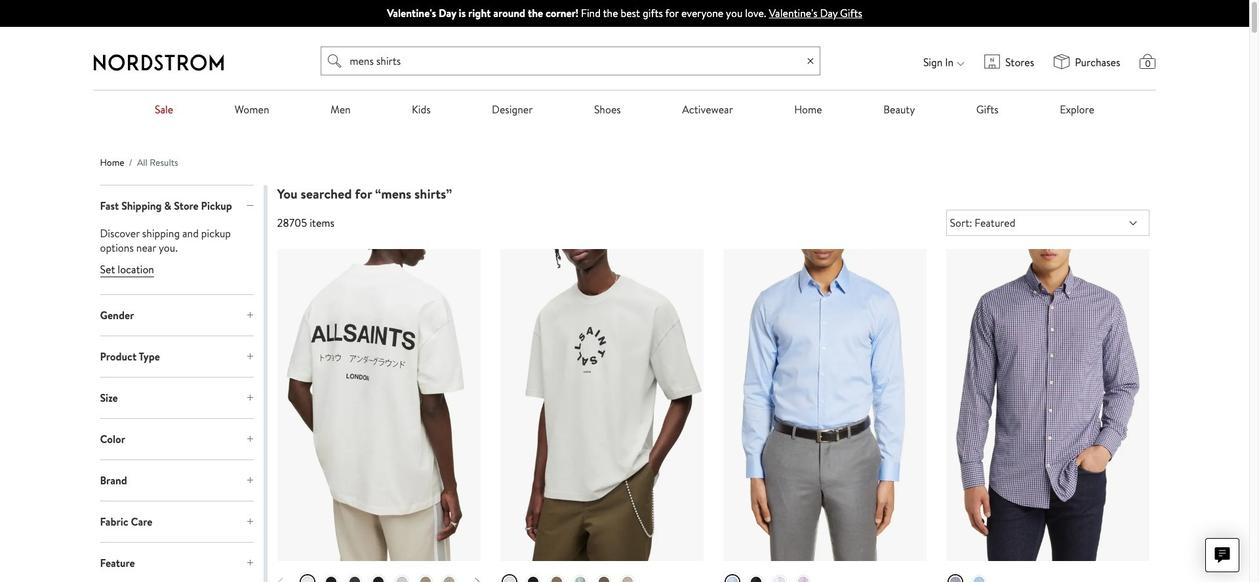 Task type: describe. For each thing, give the bounding box(es) containing it.
3 large maximize image from the top
[[246, 436, 254, 444]]

large minimize image
[[246, 202, 254, 210]]

2 large maximize image from the top
[[246, 394, 254, 402]]

Search search field
[[321, 47, 821, 75]]

4 large maximize image from the top
[[246, 560, 254, 568]]

nordstrom logo element
[[93, 54, 223, 71]]



Task type: locate. For each thing, give the bounding box(es) containing it.
large search image
[[328, 53, 342, 69]]

1 vertical spatial large maximize image
[[246, 477, 254, 485]]

2 large maximize image from the top
[[246, 477, 254, 485]]

2 vertical spatial large maximize image
[[246, 518, 254, 526]]

live chat image
[[1215, 548, 1231, 563]]

0 vertical spatial large maximize image
[[246, 353, 254, 361]]

3 large maximize image from the top
[[246, 518, 254, 526]]

1 large maximize image from the top
[[246, 312, 254, 320]]

large maximize image
[[246, 353, 254, 361], [246, 477, 254, 485], [246, 518, 254, 526]]

1 large maximize image from the top
[[246, 353, 254, 361]]

Search for products or brands search field
[[345, 47, 802, 75]]

large maximize image
[[246, 312, 254, 320], [246, 394, 254, 402], [246, 436, 254, 444], [246, 560, 254, 568]]



Task type: vqa. For each thing, say whether or not it's contained in the screenshot.
LARGE DETAILS "image"
no



